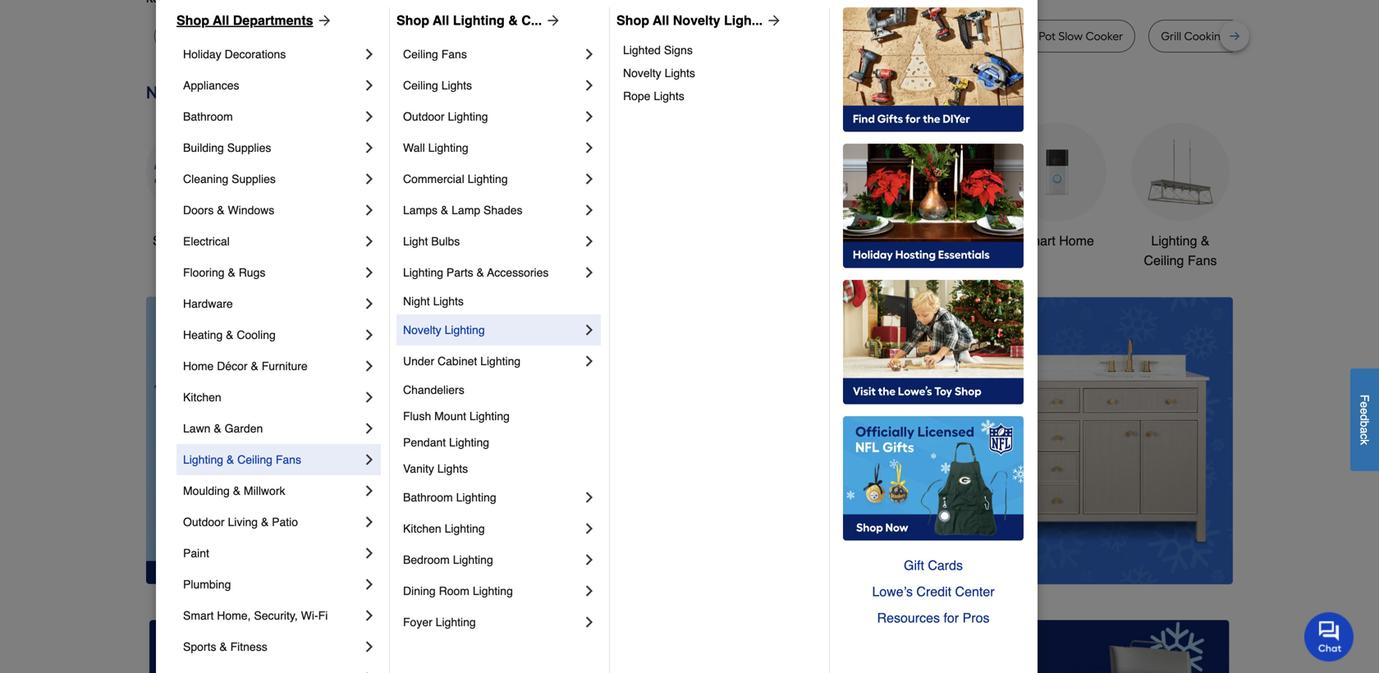 Task type: describe. For each thing, give the bounding box(es) containing it.
shop these last-minute gifts. $99 or less. quantities are limited and won't last. image
[[146, 297, 412, 584]]

bedroom lighting link
[[403, 545, 582, 576]]

chevron right image for bedroom lighting
[[582, 552, 598, 568]]

lawn
[[183, 422, 211, 435]]

decorations for christmas
[[530, 253, 600, 268]]

light
[[403, 235, 428, 248]]

lighting inside novelty lighting link
[[445, 324, 485, 337]]

officially licensed n f l gifts. shop now. image
[[844, 416, 1024, 541]]

0 vertical spatial bathroom
[[183, 110, 233, 123]]

1 horizontal spatial bathroom link
[[885, 123, 984, 251]]

sports & fitness
[[183, 641, 268, 654]]

lamps & lamp shades link
[[403, 195, 582, 226]]

lights for novelty lights
[[665, 67, 696, 80]]

1 horizontal spatial arrow right image
[[1203, 441, 1220, 457]]

f e e d b a c k
[[1359, 395, 1372, 445]]

kitchen link
[[183, 382, 361, 413]]

1 vertical spatial lighting & ceiling fans
[[183, 453, 301, 467]]

chevron right image for commercial lighting
[[582, 171, 598, 187]]

microwave
[[491, 29, 548, 43]]

grill cooking grate & warming rack
[[1162, 29, 1352, 43]]

chevron right image for lighting parts & accessories
[[582, 264, 598, 281]]

heating & cooling link
[[183, 320, 361, 351]]

shop
[[153, 233, 183, 248]]

slow cooker
[[167, 29, 231, 43]]

all for departments
[[213, 13, 229, 28]]

scroll to item #5 element
[[910, 553, 952, 563]]

b
[[1359, 421, 1372, 427]]

chevron right image for bathroom
[[361, 108, 378, 125]]

smart home link
[[1009, 123, 1107, 251]]

under
[[403, 355, 435, 368]]

bedroom lighting
[[403, 554, 493, 567]]

kitchen lighting link
[[403, 513, 582, 545]]

flush mount lighting link
[[403, 403, 598, 430]]

pot for crock pot
[[303, 29, 320, 43]]

food warmer
[[649, 29, 720, 43]]

chevron right image for building supplies
[[361, 140, 378, 156]]

rope
[[623, 90, 651, 103]]

paint link
[[183, 538, 361, 569]]

scroll to item #4 image
[[870, 555, 910, 561]]

ceiling fans link
[[403, 39, 582, 70]]

outdoor lighting
[[403, 110, 488, 123]]

lighting inside under cabinet lighting link
[[481, 355, 521, 368]]

smart for smart home, security, wi-fi
[[183, 609, 214, 623]]

heating & cooling
[[183, 329, 276, 342]]

dining room lighting
[[403, 585, 513, 598]]

appliances link
[[183, 70, 361, 101]]

night lights link
[[403, 288, 598, 315]]

crock pot
[[269, 29, 320, 43]]

millwork
[[244, 485, 285, 498]]

furniture
[[262, 360, 308, 373]]

chevron right image for lawn & garden
[[361, 421, 378, 437]]

vanity
[[403, 462, 434, 476]]

3 cooker from the left
[[1086, 29, 1124, 43]]

novelty lighting link
[[403, 315, 582, 346]]

signs
[[664, 44, 693, 57]]

shop all lighting & c...
[[397, 13, 542, 28]]

moulding & millwork
[[183, 485, 285, 498]]

chevron right image for hardware
[[361, 296, 378, 312]]

shop for shop all lighting & c...
[[397, 13, 430, 28]]

chevron right image for lamps & lamp shades
[[582, 202, 598, 218]]

1 slow from the left
[[167, 29, 191, 43]]

chevron right image for heating & cooling
[[361, 327, 378, 343]]

home inside the smart home "link"
[[1060, 233, 1095, 248]]

under cabinet lighting
[[403, 355, 521, 368]]

cleaning
[[183, 172, 229, 186]]

chevron right image for novelty lighting
[[582, 322, 598, 338]]

chevron right image for outdoor living & patio
[[361, 514, 378, 531]]

smart for smart home
[[1021, 233, 1056, 248]]

lights for ceiling lights
[[442, 79, 472, 92]]

flush
[[403, 410, 431, 423]]

lowe's
[[873, 584, 913, 600]]

wi-
[[301, 609, 318, 623]]

bedroom
[[403, 554, 450, 567]]

grate
[[1231, 29, 1261, 43]]

chevron right image for flooring & rugs
[[361, 264, 378, 281]]

night lights
[[403, 295, 464, 308]]

visit the lowe's toy shop. image
[[844, 280, 1024, 405]]

k
[[1359, 440, 1372, 445]]

home décor & furniture
[[183, 360, 308, 373]]

chandeliers
[[403, 384, 465, 397]]

chevron right image for foyer lighting
[[582, 614, 598, 631]]

crock for crock pot slow cooker
[[1006, 29, 1037, 43]]

fi
[[318, 609, 328, 623]]

outdoor tools & equipment link
[[762, 123, 861, 271]]

pendant lighting link
[[403, 430, 598, 456]]

novelty lights
[[623, 67, 696, 80]]

hardware link
[[183, 288, 361, 320]]

ceiling lights link
[[403, 70, 582, 101]]

ceiling fans
[[403, 48, 467, 61]]

shop all departments
[[177, 13, 313, 28]]

ligh...
[[724, 13, 763, 28]]

foyer lighting link
[[403, 607, 582, 638]]

2 vertical spatial fans
[[276, 453, 301, 467]]

outdoor lighting link
[[403, 101, 582, 132]]

rope lights
[[623, 90, 685, 103]]

flush mount lighting
[[403, 410, 510, 423]]

wall lighting link
[[403, 132, 582, 163]]

holiday
[[183, 48, 222, 61]]

2 e from the top
[[1359, 408, 1372, 415]]

bulbs
[[431, 235, 460, 248]]

countertop
[[551, 29, 611, 43]]

tools inside outdoor tools & equipment
[[816, 233, 846, 248]]

chevron right image for home décor & furniture
[[361, 358, 378, 375]]

3 pot from the left
[[858, 29, 875, 43]]

chevron right image for appliances
[[361, 77, 378, 94]]

3 slow from the left
[[1059, 29, 1083, 43]]

chevron right image for sports & fitness
[[361, 639, 378, 655]]

lighting inside bathroom lighting link
[[456, 491, 497, 504]]

resources
[[878, 611, 940, 626]]

chevron right image for electrical
[[361, 233, 378, 250]]

lamps
[[403, 204, 438, 217]]

moulding
[[183, 485, 230, 498]]

smart home, security, wi-fi link
[[183, 600, 361, 632]]

chevron right image for cleaning supplies
[[361, 171, 378, 187]]

garden
[[225, 422, 263, 435]]

2 slow from the left
[[389, 29, 413, 43]]

new deals every day during 25 days of deals image
[[146, 79, 1234, 106]]

1 tools from the left
[[427, 233, 457, 248]]

grill
[[1162, 29, 1182, 43]]

dining room lighting link
[[403, 576, 582, 607]]

chevron right image for under cabinet lighting
[[582, 353, 598, 370]]

gift cards
[[904, 558, 963, 573]]

chevron right image for kitchen
[[361, 389, 378, 406]]

bathroom lighting
[[403, 491, 497, 504]]

shop all deals link
[[146, 123, 245, 251]]

ceiling inside lighting & ceiling fans
[[1145, 253, 1185, 268]]

all for lighting
[[433, 13, 450, 28]]

chevron right image for moulding & millwork
[[361, 483, 378, 499]]

crock pot cooking pot
[[758, 29, 875, 43]]

& inside 'link'
[[220, 641, 227, 654]]

scroll to item #2 image
[[791, 555, 831, 561]]

equipment
[[780, 253, 843, 268]]

get up to 2 free select tools or batteries when you buy 1 with select purchases. image
[[149, 620, 492, 674]]

security,
[[254, 609, 298, 623]]

sports & fitness link
[[183, 632, 361, 663]]

electrical link
[[183, 226, 361, 257]]

0 vertical spatial lighting & ceiling fans link
[[1132, 123, 1230, 271]]

chandeliers link
[[403, 377, 598, 403]]

0 vertical spatial lighting & ceiling fans
[[1145, 233, 1218, 268]]

1 cooking from the left
[[811, 29, 855, 43]]

microwave countertop
[[491, 29, 611, 43]]

doors & windows
[[183, 204, 275, 217]]

gift
[[904, 558, 925, 573]]

arrow right image inside 'shop all novelty ligh...' link
[[763, 12, 783, 29]]

dining
[[403, 585, 436, 598]]

fans inside lighting & ceiling fans
[[1188, 253, 1218, 268]]



Task type: locate. For each thing, give the bounding box(es) containing it.
for
[[944, 611, 959, 626]]

plumbing link
[[183, 569, 361, 600]]

outdoor for outdoor lighting
[[403, 110, 445, 123]]

1 vertical spatial decorations
[[530, 253, 600, 268]]

0 horizontal spatial tools
[[427, 233, 457, 248]]

chevron right image for dining room lighting
[[582, 583, 598, 600]]

chevron right image for kitchen lighting
[[582, 521, 598, 537]]

0 vertical spatial smart
[[1021, 233, 1056, 248]]

smart inside "link"
[[1021, 233, 1056, 248]]

triple
[[357, 29, 386, 43]]

&
[[509, 13, 518, 28], [1264, 29, 1272, 43], [217, 204, 225, 217], [441, 204, 449, 217], [850, 233, 859, 248], [1202, 233, 1210, 248], [228, 266, 236, 279], [477, 266, 484, 279], [226, 329, 234, 342], [251, 360, 259, 373], [214, 422, 222, 435], [227, 453, 234, 467], [233, 485, 241, 498], [261, 516, 269, 529], [220, 641, 227, 654]]

novelty for lights
[[623, 67, 662, 80]]

commercial lighting
[[403, 172, 508, 186]]

arrow right image inside the shop all departments link
[[313, 12, 333, 29]]

1 vertical spatial arrow right image
[[1203, 441, 1220, 457]]

shop for shop all novelty ligh...
[[617, 13, 650, 28]]

0 horizontal spatial fans
[[276, 453, 301, 467]]

mount
[[435, 410, 467, 423]]

kitchen lighting
[[403, 522, 485, 536]]

c...
[[522, 13, 542, 28]]

light bulbs
[[403, 235, 460, 248]]

chevron right image for paint
[[361, 545, 378, 562]]

shop inside "link"
[[397, 13, 430, 28]]

0 horizontal spatial bathroom
[[183, 110, 233, 123]]

1 vertical spatial home
[[183, 360, 214, 373]]

cooker up holiday
[[194, 29, 231, 43]]

1 vertical spatial kitchen
[[403, 522, 442, 536]]

1 cooker from the left
[[194, 29, 231, 43]]

2 horizontal spatial novelty
[[673, 13, 721, 28]]

2 vertical spatial novelty
[[403, 324, 442, 337]]

outdoor up 'equipment'
[[765, 233, 812, 248]]

0 horizontal spatial lighting & ceiling fans
[[183, 453, 301, 467]]

chevron right image
[[361, 46, 378, 62], [361, 77, 378, 94], [582, 108, 598, 125], [582, 171, 598, 187], [361, 233, 378, 250], [361, 264, 378, 281], [361, 296, 378, 312], [582, 353, 598, 370], [361, 421, 378, 437], [361, 452, 378, 468], [361, 483, 378, 499], [582, 490, 598, 506], [582, 521, 598, 537], [361, 577, 378, 593], [361, 670, 378, 674]]

supplies up windows
[[232, 172, 276, 186]]

lighting inside pendant lighting link
[[449, 436, 490, 449]]

lights for vanity lights
[[438, 462, 468, 476]]

0 horizontal spatial bathroom link
[[183, 101, 361, 132]]

pot
[[303, 29, 320, 43], [792, 29, 809, 43], [858, 29, 875, 43], [951, 29, 968, 43], [1039, 29, 1056, 43]]

0 horizontal spatial decorations
[[225, 48, 286, 61]]

& inside outdoor tools & equipment
[[850, 233, 859, 248]]

cooker up ceiling fans
[[416, 29, 453, 43]]

1 horizontal spatial smart
[[1021, 233, 1056, 248]]

crock for crock pot cooking pot
[[758, 29, 789, 43]]

shop up slow cooker
[[177, 13, 209, 28]]

2 tools from the left
[[816, 233, 846, 248]]

under cabinet lighting link
[[403, 346, 582, 377]]

foyer
[[403, 616, 433, 629]]

arrow right image for shop all lighting & c...
[[542, 12, 562, 29]]

2 horizontal spatial shop
[[617, 13, 650, 28]]

chat invite button image
[[1305, 612, 1355, 662]]

bathroom lighting link
[[403, 482, 582, 513]]

0 horizontal spatial kitchen
[[183, 391, 222, 404]]

1 horizontal spatial home
[[1060, 233, 1095, 248]]

outdoor up wall
[[403, 110, 445, 123]]

christmas decorations link
[[516, 123, 614, 271]]

chevron right image for ceiling fans
[[582, 46, 598, 62]]

triple slow cooker
[[357, 29, 453, 43]]

tools up 'equipment'
[[816, 233, 846, 248]]

pot for crock pot cooking pot
[[792, 29, 809, 43]]

chevron right image for smart home, security, wi-fi
[[361, 608, 378, 624]]

warmer
[[677, 29, 720, 43]]

doors
[[183, 204, 214, 217]]

0 horizontal spatial cooking
[[811, 29, 855, 43]]

& inside lighting & ceiling fans
[[1202, 233, 1210, 248]]

recommended searches for you heading
[[146, 0, 1234, 7]]

building supplies link
[[183, 132, 361, 163]]

1 vertical spatial bathroom
[[906, 233, 963, 248]]

2 horizontal spatial bathroom
[[906, 233, 963, 248]]

crock right instant pot
[[1006, 29, 1037, 43]]

1 horizontal spatial tools
[[816, 233, 846, 248]]

novelty inside novelty lighting link
[[403, 324, 442, 337]]

gift cards link
[[844, 553, 1024, 579]]

c
[[1359, 434, 1372, 440]]

crock pot slow cooker
[[1006, 29, 1124, 43]]

all inside "link"
[[433, 13, 450, 28]]

outdoor down "moulding"
[[183, 516, 225, 529]]

novelty
[[673, 13, 721, 28], [623, 67, 662, 80], [403, 324, 442, 337]]

lawn & garden
[[183, 422, 263, 435]]

1 horizontal spatial fans
[[442, 48, 467, 61]]

chevron right image for ceiling lights
[[582, 77, 598, 94]]

all for deals
[[187, 233, 201, 248]]

arrow right image inside the shop all lighting & c... "link"
[[542, 12, 562, 29]]

tools up parts
[[427, 233, 457, 248]]

outdoor living & patio link
[[183, 507, 361, 538]]

outdoor for outdoor living & patio
[[183, 516, 225, 529]]

arrow right image for shop all departments
[[313, 12, 333, 29]]

up to 30 percent off select grills and accessories. image
[[888, 620, 1230, 674]]

lamps & lamp shades
[[403, 204, 523, 217]]

novelty up warmer
[[673, 13, 721, 28]]

outdoor for outdoor tools & equipment
[[765, 233, 812, 248]]

decorations down christmas
[[530, 253, 600, 268]]

chevron right image for wall lighting
[[582, 140, 598, 156]]

all up ceiling fans
[[433, 13, 450, 28]]

moulding & millwork link
[[183, 476, 361, 507]]

5 pot from the left
[[1039, 29, 1056, 43]]

2 vertical spatial bathroom
[[403, 491, 453, 504]]

shop for shop all departments
[[177, 13, 209, 28]]

2 horizontal spatial outdoor
[[765, 233, 812, 248]]

0 vertical spatial home
[[1060, 233, 1095, 248]]

1 pot from the left
[[303, 29, 320, 43]]

chevron right image for lighting & ceiling fans
[[361, 452, 378, 468]]

1 horizontal spatial outdoor
[[403, 110, 445, 123]]

lights up the outdoor lighting
[[442, 79, 472, 92]]

lights down novelty lights
[[654, 90, 685, 103]]

smart
[[1021, 233, 1056, 248], [183, 609, 214, 623]]

home,
[[217, 609, 251, 623]]

crock down ligh...
[[758, 29, 789, 43]]

1 vertical spatial novelty
[[623, 67, 662, 80]]

2 cooker from the left
[[416, 29, 453, 43]]

1 vertical spatial outdoor
[[765, 233, 812, 248]]

room
[[439, 585, 470, 598]]

0 horizontal spatial home
[[183, 360, 214, 373]]

doors & windows link
[[183, 195, 361, 226]]

fans
[[442, 48, 467, 61], [1188, 253, 1218, 268], [276, 453, 301, 467]]

smart inside smart home, security, wi-fi link
[[183, 609, 214, 623]]

credit
[[917, 584, 952, 600]]

lighting inside outdoor lighting link
[[448, 110, 488, 123]]

2 crock from the left
[[758, 29, 789, 43]]

lighting inside bedroom lighting link
[[453, 554, 493, 567]]

center
[[956, 584, 995, 600]]

cleaning supplies link
[[183, 163, 361, 195]]

up to 40 percent off select vanities. plus get free local delivery on select vanities. image
[[438, 297, 1234, 585]]

accessories
[[487, 266, 549, 279]]

patio
[[272, 516, 298, 529]]

0 horizontal spatial novelty
[[403, 324, 442, 337]]

cooling
[[237, 329, 276, 342]]

novelty down 'night'
[[403, 324, 442, 337]]

lighting inside kitchen lighting link
[[445, 522, 485, 536]]

pendant
[[403, 436, 446, 449]]

novelty lighting
[[403, 324, 485, 337]]

kitchen up bedroom
[[403, 522, 442, 536]]

flooring
[[183, 266, 225, 279]]

0 vertical spatial novelty
[[673, 13, 721, 28]]

chevron right image for outdoor lighting
[[582, 108, 598, 125]]

lighting inside the shop all lighting & c... "link"
[[453, 13, 505, 28]]

pot for instant pot
[[951, 29, 968, 43]]

home inside "home décor & furniture" link
[[183, 360, 214, 373]]

0 horizontal spatial arrow right image
[[763, 12, 783, 29]]

arrow right image
[[763, 12, 783, 29], [1203, 441, 1220, 457]]

1 horizontal spatial cooker
[[416, 29, 453, 43]]

lighting inside flush mount lighting link
[[470, 410, 510, 423]]

lighting inside dining room lighting link
[[473, 585, 513, 598]]

0 horizontal spatial crock
[[269, 29, 300, 43]]

bathroom inside bathroom lighting link
[[403, 491, 453, 504]]

1 vertical spatial fans
[[1188, 253, 1218, 268]]

outdoor inside outdoor tools & equipment
[[765, 233, 812, 248]]

ceiling lights
[[403, 79, 472, 92]]

1 horizontal spatial shop
[[397, 13, 430, 28]]

all up slow cooker
[[213, 13, 229, 28]]

2 horizontal spatial crock
[[1006, 29, 1037, 43]]

1 arrow right image from the left
[[313, 12, 333, 29]]

0 horizontal spatial lighting & ceiling fans link
[[183, 444, 361, 476]]

living
[[228, 516, 258, 529]]

2 cooking from the left
[[1185, 29, 1229, 43]]

chevron right image for light bulbs
[[582, 233, 598, 250]]

0 horizontal spatial smart
[[183, 609, 214, 623]]

1 e from the top
[[1359, 402, 1372, 408]]

holiday decorations link
[[183, 39, 361, 70]]

0 vertical spatial fans
[[442, 48, 467, 61]]

pendant lighting
[[403, 436, 490, 449]]

find gifts for the diyer. image
[[844, 7, 1024, 132]]

0 vertical spatial arrow right image
[[763, 12, 783, 29]]

lawn & garden link
[[183, 413, 361, 444]]

food
[[649, 29, 675, 43]]

1 crock from the left
[[269, 29, 300, 43]]

1 horizontal spatial bathroom
[[403, 491, 453, 504]]

lights down arrow left image
[[438, 462, 468, 476]]

kitchen
[[183, 391, 222, 404], [403, 522, 442, 536]]

lowe's credit center link
[[844, 579, 1024, 605]]

shop inside 'shop all novelty ligh...' link
[[617, 13, 650, 28]]

lighting inside wall lighting link
[[428, 141, 469, 154]]

2 shop from the left
[[397, 13, 430, 28]]

2 horizontal spatial slow
[[1059, 29, 1083, 43]]

lighting & ceiling fans
[[1145, 233, 1218, 268], [183, 453, 301, 467]]

cards
[[928, 558, 963, 573]]

shop all departments link
[[177, 11, 333, 30]]

chevron right image for plumbing
[[361, 577, 378, 593]]

supplies for building supplies
[[227, 141, 271, 154]]

1 horizontal spatial slow
[[389, 29, 413, 43]]

lighted signs link
[[623, 39, 818, 62]]

1 vertical spatial supplies
[[232, 172, 276, 186]]

crock for crock pot
[[269, 29, 300, 43]]

4 pot from the left
[[951, 29, 968, 43]]

shop up lighted
[[617, 13, 650, 28]]

0 horizontal spatial outdoor
[[183, 516, 225, 529]]

lighting parts & accessories link
[[403, 257, 582, 288]]

novelty down lighted
[[623, 67, 662, 80]]

shades
[[484, 204, 523, 217]]

novelty for lighting
[[403, 324, 442, 337]]

d
[[1359, 415, 1372, 421]]

rugs
[[239, 266, 266, 279]]

lighting inside lighting & ceiling fans
[[1152, 233, 1198, 248]]

lights
[[665, 67, 696, 80], [442, 79, 472, 92], [654, 90, 685, 103], [433, 295, 464, 308], [438, 462, 468, 476]]

lighting parts & accessories
[[403, 266, 549, 279]]

shop up triple slow cooker
[[397, 13, 430, 28]]

2 horizontal spatial fans
[[1188, 253, 1218, 268]]

lighting inside lighting parts & accessories link
[[403, 266, 444, 279]]

0 vertical spatial decorations
[[225, 48, 286, 61]]

0 horizontal spatial arrow right image
[[313, 12, 333, 29]]

lighted
[[623, 44, 661, 57]]

lights up novelty lighting
[[433, 295, 464, 308]]

3 crock from the left
[[1006, 29, 1037, 43]]

1 vertical spatial lighting & ceiling fans link
[[183, 444, 361, 476]]

a
[[1359, 427, 1372, 434]]

warming
[[1275, 29, 1324, 43]]

christmas
[[536, 233, 595, 248]]

1 horizontal spatial novelty
[[623, 67, 662, 80]]

vanity lights
[[403, 462, 468, 476]]

2 pot from the left
[[792, 29, 809, 43]]

up to 35 percent off select small appliances. image
[[519, 620, 861, 674]]

electrical
[[183, 235, 230, 248]]

arrow right image up the microwave countertop
[[542, 12, 562, 29]]

2 horizontal spatial cooker
[[1086, 29, 1124, 43]]

0 vertical spatial supplies
[[227, 141, 271, 154]]

instant pot
[[913, 29, 968, 43]]

1 horizontal spatial decorations
[[530, 253, 600, 268]]

holiday decorations
[[183, 48, 286, 61]]

2 arrow right image from the left
[[542, 12, 562, 29]]

e up b
[[1359, 408, 1372, 415]]

0 horizontal spatial slow
[[167, 29, 191, 43]]

lights for rope lights
[[654, 90, 685, 103]]

cooker left grill
[[1086, 29, 1124, 43]]

1 shop from the left
[[177, 13, 209, 28]]

holiday hosting essentials. image
[[844, 144, 1024, 269]]

flooring & rugs
[[183, 266, 266, 279]]

f
[[1359, 395, 1372, 402]]

lights for night lights
[[433, 295, 464, 308]]

appliances
[[183, 79, 239, 92]]

kitchen for kitchen lighting
[[403, 522, 442, 536]]

1 horizontal spatial crock
[[758, 29, 789, 43]]

lights down signs
[[665, 67, 696, 80]]

sports
[[183, 641, 216, 654]]

cabinet
[[438, 355, 477, 368]]

arrow right image
[[313, 12, 333, 29], [542, 12, 562, 29]]

pot for crock pot slow cooker
[[1039, 29, 1056, 43]]

supplies for cleaning supplies
[[232, 172, 276, 186]]

chevron right image
[[582, 46, 598, 62], [582, 77, 598, 94], [361, 108, 378, 125], [361, 140, 378, 156], [582, 140, 598, 156], [361, 171, 378, 187], [361, 202, 378, 218], [582, 202, 598, 218], [582, 233, 598, 250], [582, 264, 598, 281], [582, 322, 598, 338], [361, 327, 378, 343], [361, 358, 378, 375], [361, 389, 378, 406], [361, 514, 378, 531], [361, 545, 378, 562], [582, 552, 598, 568], [582, 583, 598, 600], [361, 608, 378, 624], [582, 614, 598, 631], [361, 639, 378, 655]]

all for novelty
[[653, 13, 670, 28]]

decorations for holiday
[[225, 48, 286, 61]]

chevron right image for doors & windows
[[361, 202, 378, 218]]

decorations down the shop all departments link
[[225, 48, 286, 61]]

kitchen for kitchen
[[183, 391, 222, 404]]

shop all novelty ligh... link
[[617, 11, 783, 30]]

1 horizontal spatial cooking
[[1185, 29, 1229, 43]]

kitchen up lawn
[[183, 391, 222, 404]]

vanity lights link
[[403, 456, 598, 482]]

chevron right image for holiday decorations
[[361, 46, 378, 62]]

novelty inside novelty lights link
[[623, 67, 662, 80]]

building supplies
[[183, 141, 271, 154]]

novelty inside 'shop all novelty ligh...' link
[[673, 13, 721, 28]]

all right 'shop'
[[187, 233, 201, 248]]

all inside 'link'
[[187, 233, 201, 248]]

0 vertical spatial kitchen
[[183, 391, 222, 404]]

supplies up cleaning supplies at the left top of the page
[[227, 141, 271, 154]]

crock down departments
[[269, 29, 300, 43]]

arrow left image
[[452, 441, 468, 457]]

0 horizontal spatial cooker
[[194, 29, 231, 43]]

e up d
[[1359, 402, 1372, 408]]

plumbing
[[183, 578, 231, 591]]

lighting inside foyer lighting link
[[436, 616, 476, 629]]

3 shop from the left
[[617, 13, 650, 28]]

0 horizontal spatial shop
[[177, 13, 209, 28]]

arrow right image up crock pot at the left top of the page
[[313, 12, 333, 29]]

0 vertical spatial outdoor
[[403, 110, 445, 123]]

lighting inside commercial lighting link
[[468, 172, 508, 186]]

1 vertical spatial smart
[[183, 609, 214, 623]]

1 horizontal spatial lighting & ceiling fans
[[1145, 233, 1218, 268]]

all up food
[[653, 13, 670, 28]]

1 horizontal spatial arrow right image
[[542, 12, 562, 29]]

2 vertical spatial outdoor
[[183, 516, 225, 529]]

1 horizontal spatial lighting & ceiling fans link
[[1132, 123, 1230, 271]]

parts
[[447, 266, 474, 279]]

chevron right image for bathroom lighting
[[582, 490, 598, 506]]

home décor & furniture link
[[183, 351, 361, 382]]

1 horizontal spatial kitchen
[[403, 522, 442, 536]]



Task type: vqa. For each thing, say whether or not it's contained in the screenshot.
Or
no



